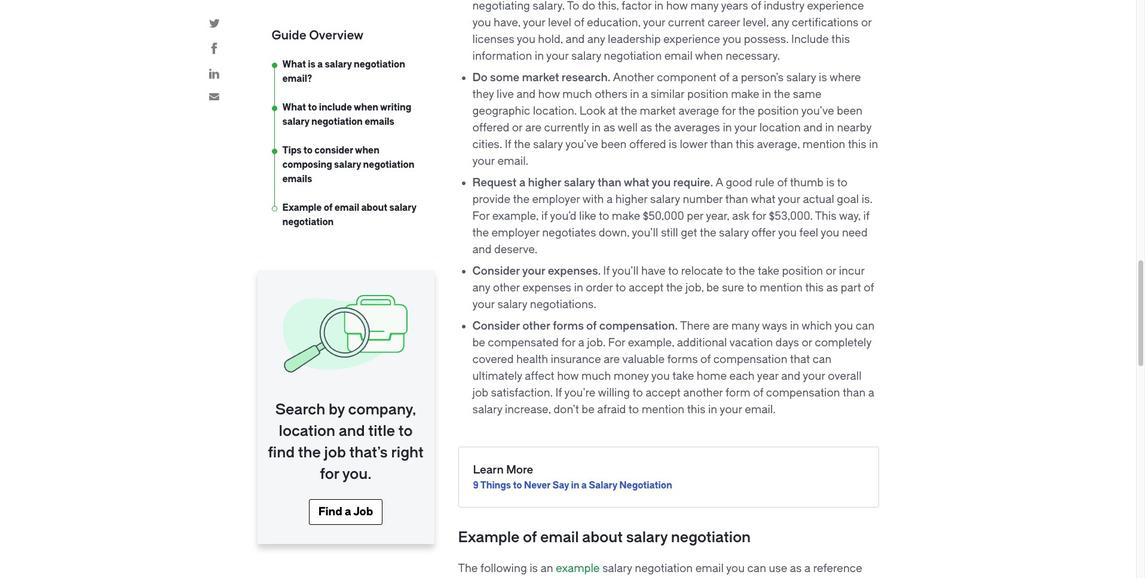 Task type: locate. For each thing, give the bounding box(es) containing it.
right
[[391, 445, 424, 461]]

find a job
[[318, 506, 373, 519]]

of right "part"
[[864, 282, 874, 295]]

you've down same
[[801, 105, 834, 118]]

for right average
[[722, 105, 736, 118]]

email. inside there are many ways in which you can be compensated for a job. for example, additional vacation days or completely covered health insurance are valuable forms of compensation that can ultimately affect how much money you take home each year and your overall job satisfaction. if you're willing to accept another form of compensation than a salary increase, don't be afraid to mention this in your email.
[[745, 403, 776, 417]]

0 vertical spatial take
[[758, 265, 779, 278]]

0 horizontal spatial take
[[673, 370, 694, 383]]

in up the 'days'
[[790, 320, 799, 333]]

0 vertical spatial accept
[[629, 282, 664, 295]]

to left include
[[308, 102, 317, 113]]

0 horizontal spatial email
[[335, 203, 359, 213]]

2 vertical spatial or
[[802, 336, 812, 350]]

in right say
[[571, 481, 579, 491]]

0 vertical spatial how
[[538, 88, 560, 101]]

you left use
[[726, 562, 745, 576]]

for inside a good rule of thumb is to provide the employer with a higher salary number than what your actual goal is. for example, if you'd like to make $50,000 per year, ask for $53,000. this way, if the employer negotiates down, you'll still get the salary offer you feel you need and deserve.
[[752, 210, 766, 223]]

there
[[680, 320, 710, 333]]

if
[[541, 210, 548, 223], [863, 210, 870, 223]]

1 vertical spatial accept
[[646, 387, 681, 400]]

in inside if you'll have to relocate to the take position or incur any other expenses in order to accept the job, be sure to mention this as part of your salary negotiations.
[[574, 282, 583, 295]]

days
[[776, 336, 799, 350]]

example, down provide
[[492, 210, 539, 223]]

1 horizontal spatial take
[[758, 265, 779, 278]]

0 vertical spatial make
[[731, 88, 759, 101]]

mention up the ways
[[760, 282, 803, 295]]

consider
[[472, 265, 520, 278], [472, 320, 520, 333]]

accept down the have on the top right of page
[[629, 282, 664, 295]]

are left many
[[713, 320, 729, 333]]

your down the any
[[472, 298, 495, 311]]

a inside a good rule of thumb is to provide the employer with a higher salary number than what your actual goal is. for example, if you'd like to make $50,000 per year, ask for $53,000. this way, if the employer negotiates down, you'll still get the salary offer you feel you need and deserve.
[[607, 193, 613, 206]]

example of email about salary negotiation down tips to consider when composing salary negotiation emails link
[[282, 203, 416, 228]]

1 horizontal spatial or
[[802, 336, 812, 350]]

higher
[[528, 176, 561, 189], [615, 193, 648, 206]]

example of email about salary negotiation link
[[282, 201, 422, 244]]

if right way, at top
[[863, 210, 870, 223]]

is
[[308, 59, 315, 70], [819, 71, 827, 84], [669, 138, 677, 151], [826, 176, 835, 189], [530, 562, 538, 576]]

about down tips to consider when composing salary negotiation emails link
[[361, 203, 387, 213]]

0 horizontal spatial job
[[324, 445, 346, 461]]

location inside another component of a person's salary is where they live and how much others in a similar position make in the same geographic location. look at the market average for the position you've been offered or are currently in as well as the averages in your location and in nearby cities. if the salary you've been offered is lower than this average, mention this in your email.
[[759, 121, 801, 134]]

1 vertical spatial when
[[355, 145, 380, 156]]

0 vertical spatial for
[[472, 210, 490, 223]]

cities.
[[472, 138, 502, 151]]

than down overall in the bottom right of the page
[[843, 387, 866, 400]]

0 horizontal spatial example
[[282, 203, 322, 213]]

1 consider from the top
[[472, 265, 520, 278]]

1 horizontal spatial forms
[[667, 353, 698, 366]]

negotiation inside "what to include when writing salary negotiation emails"
[[311, 117, 363, 127]]

consider up the any
[[472, 265, 520, 278]]

compensated
[[488, 336, 559, 350]]

much up you're
[[581, 370, 611, 383]]

2 vertical spatial position
[[782, 265, 823, 278]]

and inside there are many ways in which you can be compensated for a job. for example, additional vacation days or completely covered health insurance are valuable forms of compensation that can ultimately affect how much money you take home each year and your overall job satisfaction. if you're willing to accept another form of compensation than a salary increase, don't be afraid to mention this in your email.
[[781, 370, 800, 383]]

how inside there are many ways in which you can be compensated for a job. for example, additional vacation days or completely covered health insurance are valuable forms of compensation that can ultimately affect how much money you take home each year and your overall job satisfaction. if you're willing to accept another form of compensation than a salary increase, don't be afraid to mention this in your email.
[[557, 370, 579, 383]]

0 vertical spatial if
[[505, 138, 511, 151]]

1 vertical spatial be
[[472, 336, 485, 350]]

0 horizontal spatial if
[[541, 210, 548, 223]]

1 vertical spatial email
[[540, 530, 579, 546]]

mention inside if you'll have to relocate to the take position or incur any other expenses in order to accept the job, be sure to mention this as part of your salary negotiations.
[[760, 282, 803, 295]]

and down same
[[803, 121, 823, 134]]

negotiations.
[[530, 298, 596, 311]]

forms down 'additional'
[[667, 353, 698, 366]]

1 vertical spatial example
[[458, 530, 520, 546]]

this down nearby
[[848, 138, 866, 151]]

or up that
[[802, 336, 812, 350]]

0 horizontal spatial make
[[612, 210, 640, 223]]

completely
[[815, 336, 872, 350]]

at
[[608, 105, 618, 118]]

negotiates
[[542, 227, 596, 240]]

1 horizontal spatial offered
[[629, 138, 666, 151]]

1 horizontal spatial emails
[[365, 117, 394, 127]]

what up email?
[[282, 59, 306, 70]]

and
[[517, 88, 536, 101], [803, 121, 823, 134], [472, 243, 492, 256], [781, 370, 800, 383], [339, 423, 365, 440]]

similar
[[651, 88, 685, 101]]

be up covered
[[472, 336, 485, 350]]

1 vertical spatial make
[[612, 210, 640, 223]]

job up you. on the bottom of the page
[[324, 445, 346, 461]]

1 horizontal spatial email.
[[745, 403, 776, 417]]

0 vertical spatial about
[[361, 203, 387, 213]]

you'll left still
[[632, 227, 658, 240]]

to inside "what to include when writing salary negotiation emails"
[[308, 102, 317, 113]]

take inside if you'll have to relocate to the take position or incur any other expenses in order to accept the job, be sure to mention this as part of your salary negotiations.
[[758, 265, 779, 278]]

of inside example of email about salary negotiation
[[324, 203, 333, 213]]

live
[[497, 88, 514, 101]]

this left "part"
[[805, 282, 824, 295]]

1 vertical spatial or
[[826, 265, 836, 278]]

salary inside tips to consider when composing salary negotiation emails
[[334, 160, 361, 170]]

email. inside another component of a person's salary is where they live and how much others in a similar position make in the same geographic location. look at the market average for the position you've been offered or are currently in as well as the averages in your location and in nearby cities. if the salary you've been offered is lower than this average, mention this in your email.
[[498, 155, 529, 168]]

negotiation
[[354, 59, 405, 70], [311, 117, 363, 127], [363, 160, 414, 170], [282, 217, 334, 228], [671, 530, 751, 546], [635, 562, 693, 576]]

to
[[308, 102, 317, 113], [304, 145, 313, 156], [837, 176, 848, 189], [599, 210, 609, 223], [668, 265, 679, 278], [726, 265, 736, 278], [616, 282, 626, 295], [747, 282, 757, 295], [633, 387, 643, 400], [629, 403, 639, 417], [398, 423, 413, 440], [513, 481, 522, 491]]

find
[[268, 445, 295, 461]]

and down that
[[781, 370, 800, 383]]

position
[[687, 88, 728, 101], [758, 105, 799, 118], [782, 265, 823, 278]]

1 vertical spatial you've
[[565, 138, 598, 151]]

1 vertical spatial employer
[[492, 227, 540, 240]]

accept
[[629, 282, 664, 295], [646, 387, 681, 400]]

if inside if you'll have to relocate to the take position or incur any other expenses in order to accept the job, be sure to mention this as part of your salary negotiations.
[[603, 265, 610, 278]]

mention down nearby
[[803, 138, 845, 151]]

another
[[683, 387, 723, 400]]

1 horizontal spatial been
[[837, 105, 863, 118]]

look
[[580, 105, 606, 118]]

if
[[505, 138, 511, 151], [603, 265, 610, 278], [556, 387, 562, 400]]

job down "ultimately"
[[472, 387, 488, 400]]

0 vertical spatial can
[[856, 320, 875, 333]]

email. for of
[[745, 403, 776, 417]]

are
[[525, 121, 542, 134], [713, 320, 729, 333], [604, 353, 620, 366]]

2 vertical spatial can
[[747, 562, 766, 576]]

with
[[583, 193, 604, 206]]

for inside a good rule of thumb is to provide the employer with a higher salary number than what your actual goal is. for example, if you'd like to make $50,000 per year, ask for $53,000. this way, if the employer negotiates down, you'll still get the salary offer you feel you need and deserve.
[[472, 210, 490, 223]]

1 horizontal spatial example,
[[628, 336, 674, 350]]

actual
[[803, 193, 834, 206]]

1 vertical spatial are
[[713, 320, 729, 333]]

as left "part"
[[826, 282, 838, 295]]

1 vertical spatial for
[[608, 336, 625, 350]]

vacation
[[730, 336, 773, 350]]

take down offer
[[758, 265, 779, 278]]

1 vertical spatial job
[[324, 445, 346, 461]]

more
[[506, 464, 533, 477]]

take up another
[[673, 370, 694, 383]]

0 vertical spatial email.
[[498, 155, 529, 168]]

home
[[697, 370, 727, 383]]

of right component
[[719, 71, 730, 84]]

a inside button
[[345, 506, 351, 519]]

2 horizontal spatial email
[[696, 562, 724, 576]]

1 vertical spatial what
[[751, 193, 776, 206]]

1 vertical spatial example of email about salary negotiation
[[458, 530, 751, 546]]

0 horizontal spatial location
[[279, 423, 335, 440]]

you up completely
[[835, 320, 853, 333]]

is.
[[862, 193, 873, 206]]

is inside what is a salary negotiation email?
[[308, 59, 315, 70]]

salary inside example of email about salary negotiation
[[389, 203, 416, 213]]

you'll inside a good rule of thumb is to provide the employer with a higher salary number than what your actual goal is. for example, if you'd like to make $50,000 per year, ask for $53,000. this way, if the employer negotiates down, you'll still get the salary offer you feel you need and deserve.
[[632, 227, 658, 240]]

averages
[[674, 121, 720, 134]]

0 horizontal spatial example of email about salary negotiation
[[282, 203, 416, 228]]

0 vertical spatial forms
[[553, 320, 584, 333]]

a
[[716, 176, 723, 189]]

other inside if you'll have to relocate to the take position or incur any other expenses in order to accept the job, be sure to mention this as part of your salary negotiations.
[[493, 282, 520, 295]]

by
[[329, 402, 345, 418]]

job inside there are many ways in which you can be compensated for a job. for example, additional vacation days or completely covered health insurance are valuable forms of compensation that can ultimately affect how much money you take home each year and your overall job satisfaction. if you're willing to accept another form of compensation than a salary increase, don't be afraid to mention this in your email.
[[472, 387, 488, 400]]

mention down another
[[642, 403, 684, 417]]

share this post on linkedin image
[[209, 69, 219, 79]]

you'll left the have on the top right of page
[[612, 265, 639, 278]]

part
[[841, 282, 861, 295]]

0 horizontal spatial you've
[[565, 138, 598, 151]]

employer up deserve.
[[492, 227, 540, 240]]

0 vertical spatial when
[[354, 102, 378, 113]]

compensation down vacation
[[713, 353, 788, 366]]

example, inside a good rule of thumb is to provide the employer with a higher salary number than what your actual goal is. for example, if you'd like to make $50,000 per year, ask for $53,000. this way, if the employer negotiates down, you'll still get the salary offer you feel you need and deserve.
[[492, 210, 539, 223]]

to inside tips to consider when composing salary negotiation emails
[[304, 145, 313, 156]]

email inside "link"
[[335, 203, 359, 213]]

is up the actual
[[826, 176, 835, 189]]

or
[[512, 121, 523, 134], [826, 265, 836, 278], [802, 336, 812, 350]]

when inside tips to consider when composing salary negotiation emails
[[355, 145, 380, 156]]

1 horizontal spatial can
[[813, 353, 832, 366]]

tips to consider when composing salary negotiation emails
[[282, 145, 414, 185]]

1 vertical spatial higher
[[615, 193, 648, 206]]

if inside another component of a person's salary is where they live and how much others in a similar position make in the same geographic location. look at the market average for the position you've been offered or are currently in as well as the averages in your location and in nearby cities. if the salary you've been offered is lower than this average, mention this in your email.
[[505, 138, 511, 151]]

can up completely
[[856, 320, 875, 333]]

1 vertical spatial how
[[557, 370, 579, 383]]

been
[[837, 105, 863, 118], [601, 138, 627, 151]]

mention inside another component of a person's salary is where they live and how much others in a similar position make in the same geographic location. look at the market average for the position you've been offered or are currently in as well as the averages in your location and in nearby cities. if the salary you've been offered is lower than this average, mention this in your email.
[[803, 138, 845, 151]]

still
[[661, 227, 678, 240]]

1 vertical spatial offered
[[629, 138, 666, 151]]

0 vertical spatial been
[[837, 105, 863, 118]]

what inside "what to include when writing salary negotiation emails"
[[282, 102, 306, 113]]

emails for writing
[[365, 117, 394, 127]]

the right find
[[298, 445, 321, 461]]

0 vertical spatial offered
[[472, 121, 509, 134]]

0 horizontal spatial been
[[601, 138, 627, 151]]

0 vertical spatial higher
[[528, 176, 561, 189]]

can left use
[[747, 562, 766, 576]]

as inside if you'll have to relocate to the take position or incur any other expenses in order to accept the job, be sure to mention this as part of your salary negotiations.
[[826, 282, 838, 295]]

0 horizontal spatial example,
[[492, 210, 539, 223]]

year
[[757, 370, 779, 383]]

valuable
[[622, 353, 665, 366]]

emails down writing
[[365, 117, 394, 127]]

are down the job.
[[604, 353, 620, 366]]

compensation
[[713, 353, 788, 366], [766, 387, 840, 400]]

much inside there are many ways in which you can be compensated for a job. for example, additional vacation days or completely covered health insurance are valuable forms of compensation that can ultimately affect how much money you take home each year and your overall job satisfaction. if you're willing to accept another form of compensation than a salary increase, don't be afraid to mention this in your email.
[[581, 370, 611, 383]]

1 horizontal spatial be
[[582, 403, 595, 417]]

you've
[[801, 105, 834, 118], [565, 138, 598, 151]]

what inside what is a salary negotiation email?
[[282, 59, 306, 70]]

of inside if you'll have to relocate to the take position or incur any other expenses in order to accept the job, be sure to mention this as part of your salary negotiations.
[[864, 282, 874, 295]]

0 horizontal spatial emails
[[282, 174, 312, 185]]

things
[[480, 481, 511, 491]]

a good rule of thumb is to provide the employer with a higher salary number than what your actual goal is. for example, if you'd like to make $50,000 per year, ask for $53,000. this way, if the employer negotiates down, you'll still get the salary offer you feel you need and deserve.
[[472, 176, 873, 256]]

emails down composing in the top left of the page
[[282, 174, 312, 185]]

2 what from the top
[[282, 102, 306, 113]]

than up with
[[598, 176, 621, 189]]

or left incur
[[826, 265, 836, 278]]

of up the job.
[[586, 320, 597, 333]]

make inside a good rule of thumb is to provide the employer with a higher salary number than what your actual goal is. for example, if you'd like to make $50,000 per year, ask for $53,000. this way, if the employer negotiates down, you'll still get the salary offer you feel you need and deserve.
[[612, 210, 640, 223]]

get
[[681, 227, 697, 240]]

higher up $50,000 on the right top of the page
[[615, 193, 648, 206]]

been up nearby
[[837, 105, 863, 118]]

an
[[541, 562, 553, 576]]

the
[[774, 88, 790, 101], [621, 105, 637, 118], [739, 105, 755, 118], [655, 121, 671, 134], [514, 138, 530, 151], [513, 193, 530, 206], [472, 227, 489, 240], [700, 227, 716, 240], [739, 265, 755, 278], [666, 282, 683, 295], [298, 445, 321, 461]]

accept inside there are many ways in which you can be compensated for a job. for example, additional vacation days or completely covered health insurance are valuable forms of compensation that can ultimately affect how much money you take home each year and your overall job satisfaction. if you're willing to accept another form of compensation than a salary increase, don't be afraid to mention this in your email.
[[646, 387, 681, 400]]

0 vertical spatial be
[[707, 282, 719, 295]]

never
[[524, 481, 551, 491]]

higher inside a good rule of thumb is to provide the employer with a higher salary number than what your actual goal is. for example, if you'd like to make $50,000 per year, ask for $53,000. this way, if the employer negotiates down, you'll still get the salary offer you feel you need and deserve.
[[615, 193, 648, 206]]

number
[[683, 193, 723, 206]]

1 horizontal spatial if
[[556, 387, 562, 400]]

email
[[335, 203, 359, 213], [540, 530, 579, 546], [696, 562, 724, 576]]

this inside if you'll have to relocate to the take position or incur any other expenses in order to accept the job, be sure to mention this as part of your salary negotiations.
[[805, 282, 824, 295]]

of right the rule
[[777, 176, 787, 189]]

mention for which
[[642, 403, 684, 417]]

nearby
[[837, 121, 872, 134]]

emails inside "what to include when writing salary negotiation emails"
[[365, 117, 394, 127]]

if left you'd
[[541, 210, 548, 223]]

as down at
[[603, 121, 615, 134]]

offered down well
[[629, 138, 666, 151]]

1 what from the top
[[282, 59, 306, 70]]

0 vertical spatial job
[[472, 387, 488, 400]]

email. down form
[[745, 403, 776, 417]]

to inside 'search by company, location and title to find the job that's right for you.'
[[398, 423, 413, 440]]

position down 'feel' on the top right of page
[[782, 265, 823, 278]]

2 vertical spatial are
[[604, 353, 620, 366]]

0 horizontal spatial or
[[512, 121, 523, 134]]

example inside "link"
[[282, 203, 322, 213]]

example down composing in the top left of the page
[[282, 203, 322, 213]]

0 vertical spatial example
[[282, 203, 322, 213]]

what
[[624, 176, 649, 189], [751, 193, 776, 206]]

for
[[722, 105, 736, 118], [752, 210, 766, 223], [561, 336, 576, 350], [320, 466, 339, 483]]

1 horizontal spatial location
[[759, 121, 801, 134]]

others
[[595, 88, 627, 101]]

1 horizontal spatial market
[[640, 105, 676, 118]]

example of email about salary negotiation up example
[[458, 530, 751, 546]]

for right the job.
[[608, 336, 625, 350]]

2 horizontal spatial are
[[713, 320, 729, 333]]

1 vertical spatial you'll
[[612, 265, 639, 278]]

0 vertical spatial market
[[522, 71, 559, 84]]

this
[[815, 210, 837, 223]]

1 vertical spatial position
[[758, 105, 799, 118]]

0 vertical spatial are
[[525, 121, 542, 134]]

in right averages
[[723, 121, 732, 134]]

what for what is a salary negotiation email?
[[282, 59, 306, 70]]

0 vertical spatial example of email about salary negotiation
[[282, 203, 416, 228]]

need
[[842, 227, 868, 240]]

about up example
[[582, 530, 623, 546]]

1 horizontal spatial make
[[731, 88, 759, 101]]

component
[[657, 71, 717, 84]]

request a higher salary than what you require.
[[472, 176, 716, 189]]

email inside the salary negotiation email you can use as a reference
[[696, 562, 724, 576]]

your inside a good rule of thumb is to provide the employer with a higher salary number than what your actual goal is. for example, if you'd like to make $50,000 per year, ask for $53,000. this way, if the employer negotiates down, you'll still get the salary offer you feel you need and deserve.
[[778, 193, 800, 206]]

make up down,
[[612, 210, 640, 223]]

of
[[719, 71, 730, 84], [777, 176, 787, 189], [324, 203, 333, 213], [864, 282, 874, 295], [586, 320, 597, 333], [701, 353, 711, 366], [753, 387, 763, 400], [523, 530, 537, 546]]

a down guide overview
[[317, 59, 323, 70]]

negotiation inside what is a salary negotiation email?
[[354, 59, 405, 70]]

1 vertical spatial example,
[[628, 336, 674, 350]]

are inside another component of a person's salary is where they live and how much others in a similar position make in the same geographic location. look at the market average for the position you've been offered or are currently in as well as the averages in your location and in nearby cities. if the salary you've been offered is lower than this average, mention this in your email.
[[525, 121, 542, 134]]

1 vertical spatial emails
[[282, 174, 312, 185]]

can inside the salary negotiation email you can use as a reference
[[747, 562, 766, 576]]

to up the goal
[[837, 176, 848, 189]]

a
[[317, 59, 323, 70], [732, 71, 738, 84], [642, 88, 648, 101], [519, 176, 526, 189], [607, 193, 613, 206], [578, 336, 584, 350], [868, 387, 874, 400], [581, 481, 587, 491], [345, 506, 351, 519], [804, 562, 811, 576]]

a inside the salary negotiation email you can use as a reference
[[804, 562, 811, 576]]

a down completely
[[868, 387, 874, 400]]

share this post through email image
[[209, 93, 219, 100]]

be down you're
[[582, 403, 595, 417]]

about inside "link"
[[361, 203, 387, 213]]

your inside if you'll have to relocate to the take position or incur any other expenses in order to accept the job, be sure to mention this as part of your salary negotiations.
[[472, 298, 495, 311]]

person's
[[741, 71, 784, 84]]

email.
[[498, 155, 529, 168], [745, 403, 776, 417]]

1 vertical spatial mention
[[760, 282, 803, 295]]

goal
[[837, 193, 859, 206]]

way,
[[839, 210, 861, 223]]

compensation down that
[[766, 387, 840, 400]]

example,
[[492, 210, 539, 223], [628, 336, 674, 350]]

2 horizontal spatial or
[[826, 265, 836, 278]]

1 horizontal spatial for
[[608, 336, 625, 350]]

position up average
[[687, 88, 728, 101]]

1 horizontal spatial if
[[863, 210, 870, 223]]

be right job,
[[707, 282, 719, 295]]

job
[[472, 387, 488, 400], [324, 445, 346, 461]]

of down year
[[753, 387, 763, 400]]

what to include when writing salary negotiation emails link
[[282, 100, 422, 143]]

you down valuable
[[651, 370, 670, 383]]

or inside if you'll have to relocate to the take position or incur any other expenses in order to accept the job, be sure to mention this as part of your salary negotiations.
[[826, 265, 836, 278]]

your up $53,000.
[[778, 193, 800, 206]]

1 vertical spatial forms
[[667, 353, 698, 366]]

1 if from the left
[[541, 210, 548, 223]]

1 horizontal spatial about
[[582, 530, 623, 546]]

0 vertical spatial what
[[282, 59, 306, 70]]

a left the job
[[345, 506, 351, 519]]

0 horizontal spatial can
[[747, 562, 766, 576]]

0 horizontal spatial what
[[624, 176, 649, 189]]

for down provide
[[472, 210, 490, 223]]

to up right
[[398, 423, 413, 440]]

and down by
[[339, 423, 365, 440]]

mention inside there are many ways in which you can be compensated for a job. for example, additional vacation days or completely covered health insurance are valuable forms of compensation that can ultimately affect how much money you take home each year and your overall job satisfaction. if you're willing to accept another form of compensation than a salary increase, don't be afraid to mention this in your email.
[[642, 403, 684, 417]]

relocate
[[681, 265, 723, 278]]

1 vertical spatial location
[[279, 423, 335, 440]]

2 consider from the top
[[472, 320, 520, 333]]

emails inside tips to consider when composing salary negotiation emails
[[282, 174, 312, 185]]

consider for if you'll have to relocate to the take position or incur any other expenses in order to accept the job, be sure to mention this as part of your salary negotiations.
[[472, 265, 520, 278]]

you inside the salary negotiation email you can use as a reference
[[726, 562, 745, 576]]

0 horizontal spatial about
[[361, 203, 387, 213]]

when inside "what to include when writing salary negotiation emails"
[[354, 102, 378, 113]]

2 horizontal spatial be
[[707, 282, 719, 295]]

market
[[522, 71, 559, 84], [640, 105, 676, 118]]

salary inside if you'll have to relocate to the take position or incur any other expenses in order to accept the job, be sure to mention this as part of your salary negotiations.
[[498, 298, 527, 311]]

0 horizontal spatial offered
[[472, 121, 509, 134]]

much down research.
[[562, 88, 592, 101]]

0 vertical spatial location
[[759, 121, 801, 134]]

in left nearby
[[825, 121, 834, 134]]

location
[[759, 121, 801, 134], [279, 423, 335, 440]]

1 vertical spatial consider
[[472, 320, 520, 333]]

negotiation inside tips to consider when composing salary negotiation emails
[[363, 160, 414, 170]]

as right use
[[790, 562, 802, 576]]

0 vertical spatial emails
[[365, 117, 394, 127]]

to right sure
[[747, 282, 757, 295]]

1 vertical spatial other
[[523, 320, 550, 333]]

make inside another component of a person's salary is where they live and how much others in a similar position make in the same geographic location. look at the market average for the position you've been offered or are currently in as well as the averages in your location and in nearby cities. if the salary you've been offered is lower than this average, mention this in your email.
[[731, 88, 759, 101]]

0 horizontal spatial email.
[[498, 155, 529, 168]]

job,
[[685, 282, 704, 295]]

0 vertical spatial other
[[493, 282, 520, 295]]



Task type: vqa. For each thing, say whether or not it's contained in the screenshot.
For's Fluker
no



Task type: describe. For each thing, give the bounding box(es) containing it.
any
[[472, 282, 490, 295]]

salary inside the salary negotiation email you can use as a reference
[[602, 562, 632, 576]]

or inside another component of a person's salary is where they live and how much others in a similar position make in the same geographic location. look at the market average for the position you've been offered or are currently in as well as the averages in your location and in nearby cities. if the salary you've been offered is lower than this average, mention this in your email.
[[512, 121, 523, 134]]

covered
[[472, 353, 514, 366]]

sure
[[722, 282, 744, 295]]

guide overview
[[272, 29, 364, 42]]

your down form
[[720, 403, 742, 417]]

request
[[472, 176, 517, 189]]

consider for there are many ways in which you can be compensated for a job. for example, additional vacation days or completely covered health insurance are valuable forms of compensation that can ultimately affect how much money you take home each year and your overall job satisfaction. if you're willing to accept another form of compensation than a salary increase, don't be afraid to mention this in your email.
[[472, 320, 520, 333]]

the inside 'search by company, location and title to find the job that's right for you.'
[[298, 445, 321, 461]]

what inside a good rule of thumb is to provide the employer with a higher salary number than what your actual goal is. for example, if you'd like to make $50,000 per year, ask for $53,000. this way, if the employer negotiates down, you'll still get the salary offer you feel you need and deserve.
[[751, 193, 776, 206]]

market inside another component of a person's salary is where they live and how much others in a similar position make in the same geographic location. look at the market average for the position you've been offered or are currently in as well as the averages in your location and in nearby cities. if the salary you've been offered is lower than this average, mention this in your email.
[[640, 105, 676, 118]]

the right provide
[[513, 193, 530, 206]]

a left "person's"
[[732, 71, 738, 84]]

is left an
[[530, 562, 538, 576]]

when for consider
[[355, 145, 380, 156]]

don't
[[554, 403, 579, 417]]

say
[[553, 481, 569, 491]]

reference
[[813, 562, 862, 576]]

in down nearby
[[869, 138, 878, 151]]

use
[[769, 562, 787, 576]]

than inside a good rule of thumb is to provide the employer with a higher salary number than what your actual goal is. for example, if you'd like to make $50,000 per year, ask for $53,000. this way, if the employer negotiates down, you'll still get the salary offer you feel you need and deserve.
[[725, 193, 748, 206]]

company,
[[348, 402, 416, 418]]

what to include when writing salary negotiation emails
[[282, 102, 411, 127]]

a down 'another'
[[642, 88, 648, 101]]

or inside there are many ways in which you can be compensated for a job. for example, additional vacation days or completely covered health insurance are valuable forms of compensation that can ultimately affect how much money you take home each year and your overall job satisfaction. if you're willing to accept another form of compensation than a salary increase, don't be afraid to mention this in your email.
[[802, 336, 812, 350]]

tips
[[282, 145, 302, 156]]

down,
[[599, 227, 629, 240]]

of up "the following is an example"
[[523, 530, 537, 546]]

the down "person's"
[[739, 105, 755, 118]]

1 vertical spatial about
[[582, 530, 623, 546]]

for inside another component of a person's salary is where they live and how much others in a similar position make in the same geographic location. look at the market average for the position you've been offered or are currently in as well as the averages in your location and in nearby cities. if the salary you've been offered is lower than this average, mention this in your email.
[[722, 105, 736, 118]]

mention for salary
[[803, 138, 845, 151]]

average
[[679, 105, 719, 118]]

willing
[[598, 387, 630, 400]]

research.
[[562, 71, 610, 84]]

learn
[[473, 464, 504, 477]]

location.
[[533, 105, 577, 118]]

job inside 'search by company, location and title to find the job that's right for you.'
[[324, 445, 346, 461]]

do some market research.
[[472, 71, 613, 84]]

the left same
[[774, 88, 790, 101]]

0 vertical spatial compensation
[[713, 353, 788, 366]]

salary
[[589, 481, 617, 491]]

in down look
[[592, 121, 601, 134]]

incur
[[839, 265, 865, 278]]

as inside the salary negotiation email you can use as a reference
[[790, 562, 802, 576]]

the right get at the top right
[[700, 227, 716, 240]]

than inside there are many ways in which you can be compensated for a job. for example, additional vacation days or completely covered health insurance are valuable forms of compensation that can ultimately affect how much money you take home each year and your overall job satisfaction. if you're willing to accept another form of compensation than a salary increase, don't be afraid to mention this in your email.
[[843, 387, 866, 400]]

your right averages
[[734, 121, 757, 134]]

the down similar
[[655, 121, 671, 134]]

position inside if you'll have to relocate to the take position or incur any other expenses in order to accept the job, be sure to mention this as part of your salary negotiations.
[[782, 265, 823, 278]]

good
[[726, 176, 752, 189]]

you down $53,000.
[[778, 227, 797, 240]]

and inside a good rule of thumb is to provide the employer with a higher salary number than what your actual goal is. for example, if you'd like to make $50,000 per year, ask for $53,000. this way, if the employer negotiates down, you'll still get the salary offer you feel you need and deserve.
[[472, 243, 492, 256]]

currently
[[544, 121, 589, 134]]

to down money
[[633, 387, 643, 400]]

consider your expenses.
[[472, 265, 603, 278]]

to right the have on the top right of page
[[668, 265, 679, 278]]

forms inside there are many ways in which you can be compensated for a job. for example, additional vacation days or completely covered health insurance are valuable forms of compensation that can ultimately affect how much money you take home each year and your overall job satisfaction. if you're willing to accept another form of compensation than a salary increase, don't be afraid to mention this in your email.
[[667, 353, 698, 366]]

when for include
[[354, 102, 378, 113]]

what is a salary negotiation email? link
[[282, 57, 422, 100]]

for inside 'search by company, location and title to find the job that's right for you.'
[[320, 466, 339, 483]]

feel
[[799, 227, 818, 240]]

to inside "learn more 9 things to never say in a salary negotiation"
[[513, 481, 522, 491]]

tips to consider when composing salary negotiation emails link
[[282, 143, 422, 201]]

to up sure
[[726, 265, 736, 278]]

negotiation inside "link"
[[282, 217, 334, 228]]

a inside "learn more 9 things to never say in a salary negotiation"
[[581, 481, 587, 491]]

salary inside "what to include when writing salary negotiation emails"
[[282, 117, 309, 127]]

$53,000.
[[769, 210, 813, 223]]

have
[[641, 265, 666, 278]]

1 horizontal spatial email
[[540, 530, 579, 546]]

deserve.
[[494, 243, 538, 256]]

a left the job.
[[578, 336, 584, 350]]

emails for composing
[[282, 174, 312, 185]]

the right cities.
[[514, 138, 530, 151]]

9
[[473, 481, 479, 491]]

email. for the
[[498, 155, 529, 168]]

1 vertical spatial been
[[601, 138, 627, 151]]

job.
[[587, 336, 606, 350]]

is left where at top right
[[819, 71, 827, 84]]

example, inside there are many ways in which you can be compensated for a job. for example, additional vacation days or completely covered health insurance are valuable forms of compensation that can ultimately affect how much money you take home each year and your overall job satisfaction. if you're willing to accept another form of compensation than a salary increase, don't be afraid to mention this in your email.
[[628, 336, 674, 350]]

the down provide
[[472, 227, 489, 240]]

like
[[579, 210, 596, 223]]

a inside what is a salary negotiation email?
[[317, 59, 323, 70]]

for inside there are many ways in which you can be compensated for a job. for example, additional vacation days or completely covered health insurance are valuable forms of compensation that can ultimately affect how much money you take home each year and your overall job satisfaction. if you're willing to accept another form of compensation than a salary increase, don't be afraid to mention this in your email.
[[561, 336, 576, 350]]

example link
[[556, 562, 600, 576]]

take inside there are many ways in which you can be compensated for a job. for example, additional vacation days or completely covered health insurance are valuable forms of compensation that can ultimately affect how much money you take home each year and your overall job satisfaction. if you're willing to accept another form of compensation than a salary increase, don't be afraid to mention this in your email.
[[673, 370, 694, 383]]

health
[[516, 353, 548, 366]]

to right like
[[599, 210, 609, 223]]

if you'll have to relocate to the take position or incur any other expenses in order to accept the job, be sure to mention this as part of your salary negotiations.
[[472, 265, 874, 311]]

same
[[793, 88, 822, 101]]

of inside a good rule of thumb is to provide the employer with a higher salary number than what your actual goal is. for example, if you'd like to make $50,000 per year, ask for $53,000. this way, if the employer negotiates down, you'll still get the salary offer you feel you need and deserve.
[[777, 176, 787, 189]]

0 horizontal spatial higher
[[528, 176, 561, 189]]

you down this
[[821, 227, 839, 240]]

offer
[[752, 227, 776, 240]]

many
[[731, 320, 760, 333]]

to right order
[[616, 282, 626, 295]]

order
[[586, 282, 613, 295]]

much inside another component of a person's salary is where they live and how much others in a similar position make in the same geographic location. look at the market average for the position you've been offered or are currently in as well as the averages in your location and in nearby cities. if the salary you've been offered is lower than this average, mention this in your email.
[[562, 88, 592, 101]]

overall
[[828, 370, 862, 383]]

where
[[830, 71, 861, 84]]

is inside a good rule of thumb is to provide the employer with a higher salary number than what your actual goal is. for example, if you'd like to make $50,000 per year, ask for $53,000. this way, if the employer negotiates down, you'll still get the salary offer you feel you need and deserve.
[[826, 176, 835, 189]]

additional
[[677, 336, 727, 350]]

2 vertical spatial be
[[582, 403, 595, 417]]

0 vertical spatial position
[[687, 88, 728, 101]]

for inside there are many ways in which you can be compensated for a job. for example, additional vacation days or completely covered health insurance are valuable forms of compensation that can ultimately affect how much money you take home each year and your overall job satisfaction. if you're willing to accept another form of compensation than a salary increase, don't be afraid to mention this in your email.
[[608, 336, 625, 350]]

you'd
[[550, 210, 577, 223]]

0 vertical spatial what
[[624, 176, 649, 189]]

and right the live
[[517, 88, 536, 101]]

there are many ways in which you can be compensated for a job. for example, additional vacation days or completely covered health insurance are valuable forms of compensation that can ultimately affect how much money you take home each year and your overall job satisfaction. if you're willing to accept another form of compensation than a salary increase, don't be afraid to mention this in your email.
[[472, 320, 875, 417]]

overview
[[309, 29, 364, 42]]

title
[[368, 423, 395, 440]]

search
[[275, 402, 325, 418]]

another component of a person's salary is where they live and how much others in a similar position make in the same geographic location. look at the market average for the position you've been offered or are currently in as well as the averages in your location and in nearby cities. if the salary you've been offered is lower than this average, mention this in your email.
[[472, 71, 878, 168]]

and inside 'search by company, location and title to find the job that's right for you.'
[[339, 423, 365, 440]]

than inside another component of a person's salary is where they live and how much others in a similar position make in the same geographic location. look at the market average for the position you've been offered or are currently in as well as the averages in your location and in nearby cities. if the salary you've been offered is lower than this average, mention this in your email.
[[710, 138, 733, 151]]

your up "expenses" at left
[[522, 265, 545, 278]]

in inside "learn more 9 things to never say in a salary negotiation"
[[571, 481, 579, 491]]

negotiation inside the salary negotiation email you can use as a reference
[[635, 562, 693, 576]]

the left job,
[[666, 282, 683, 295]]

salary inside there are many ways in which you can be compensated for a job. for example, additional vacation days or completely covered health insurance are valuable forms of compensation that can ultimately affect how much money you take home each year and your overall job satisfaction. if you're willing to accept another form of compensation than a salary increase, don't be afraid to mention this in your email.
[[472, 403, 502, 417]]

form
[[726, 387, 751, 400]]

expenses
[[523, 282, 571, 295]]

consider
[[315, 145, 353, 156]]

in down another
[[708, 403, 717, 417]]

increase,
[[505, 403, 551, 417]]

satisfaction.
[[491, 387, 553, 400]]

is left lower
[[669, 138, 677, 151]]

if inside there are many ways in which you can be compensated for a job. for example, additional vacation days or completely covered health insurance are valuable forms of compensation that can ultimately affect how much money you take home each year and your overall job satisfaction. if you're willing to accept another form of compensation than a salary increase, don't be afraid to mention this in your email.
[[556, 387, 562, 400]]

you'll inside if you'll have to relocate to the take position or incur any other expenses in order to accept the job, be sure to mention this as part of your salary negotiations.
[[612, 265, 639, 278]]

share this post on facebook image
[[211, 42, 218, 54]]

of down 'additional'
[[701, 353, 711, 366]]

1 horizontal spatial example of email about salary negotiation
[[458, 530, 751, 546]]

that's
[[349, 445, 388, 461]]

lower
[[680, 138, 708, 151]]

accept inside if you'll have to relocate to the take position or incur any other expenses in order to accept the job, be sure to mention this as part of your salary negotiations.
[[629, 282, 664, 295]]

require.
[[673, 176, 713, 189]]

what for what to include when writing salary negotiation emails
[[282, 102, 306, 113]]

of inside another component of a person's salary is where they live and how much others in a similar position make in the same geographic location. look at the market average for the position you've been offered or are currently in as well as the averages in your location and in nearby cities. if the salary you've been offered is lower than this average, mention this in your email.
[[719, 71, 730, 84]]

a right 'request'
[[519, 176, 526, 189]]

in down "person's"
[[762, 88, 771, 101]]

email?
[[282, 74, 312, 84]]

the up sure
[[739, 265, 755, 278]]

location inside 'search by company, location and title to find the job that's right for you.'
[[279, 423, 335, 440]]

share this post on twitter image
[[209, 19, 220, 28]]

your down that
[[803, 370, 825, 383]]

1 vertical spatial compensation
[[766, 387, 840, 400]]

following
[[480, 562, 527, 576]]

be inside if you'll have to relocate to the take position or incur any other expenses in order to accept the job, be sure to mention this as part of your salary negotiations.
[[707, 282, 719, 295]]

affect
[[525, 370, 554, 383]]

another
[[613, 71, 654, 84]]

example of email about salary negotiation inside "link"
[[282, 203, 416, 228]]

1 horizontal spatial example
[[458, 530, 520, 546]]

well
[[618, 121, 638, 134]]

salary inside what is a salary negotiation email?
[[325, 59, 352, 70]]

learn more 9 things to never say in a salary negotiation
[[473, 464, 672, 491]]

this inside there are many ways in which you can be compensated for a job. for example, additional vacation days or completely covered health insurance are valuable forms of compensation that can ultimately affect how much money you take home each year and your overall job satisfaction. if you're willing to accept another form of compensation than a salary increase, don't be afraid to mention this in your email.
[[687, 403, 706, 417]]

ways
[[762, 320, 787, 333]]

composing
[[282, 160, 332, 170]]

you.
[[342, 466, 372, 483]]

expenses.
[[548, 265, 601, 278]]

2 horizontal spatial can
[[856, 320, 875, 333]]

1 horizontal spatial you've
[[801, 105, 834, 118]]

this left average,
[[736, 138, 754, 151]]

in down 'another'
[[630, 88, 639, 101]]

job
[[353, 506, 373, 519]]

the right at
[[621, 105, 637, 118]]

include
[[319, 102, 352, 113]]

as right well
[[640, 121, 652, 134]]

ask
[[732, 210, 750, 223]]

which
[[802, 320, 832, 333]]

2 if from the left
[[863, 210, 870, 223]]

rule
[[755, 176, 775, 189]]

to right afraid
[[629, 403, 639, 417]]

your down cities.
[[472, 155, 495, 168]]

you're
[[564, 387, 596, 400]]

what is a salary negotiation email?
[[282, 59, 405, 84]]

average,
[[757, 138, 800, 151]]

ultimately
[[472, 370, 522, 383]]

the
[[458, 562, 478, 576]]

find a job button
[[309, 500, 383, 525]]

how inside another component of a person's salary is where they live and how much others in a similar position make in the same geographic location. look at the market average for the position you've been offered or are currently in as well as the averages in your location and in nearby cities. if the salary you've been offered is lower than this average, mention this in your email.
[[538, 88, 560, 101]]

you left require.
[[652, 176, 671, 189]]

0 vertical spatial employer
[[532, 193, 580, 206]]



